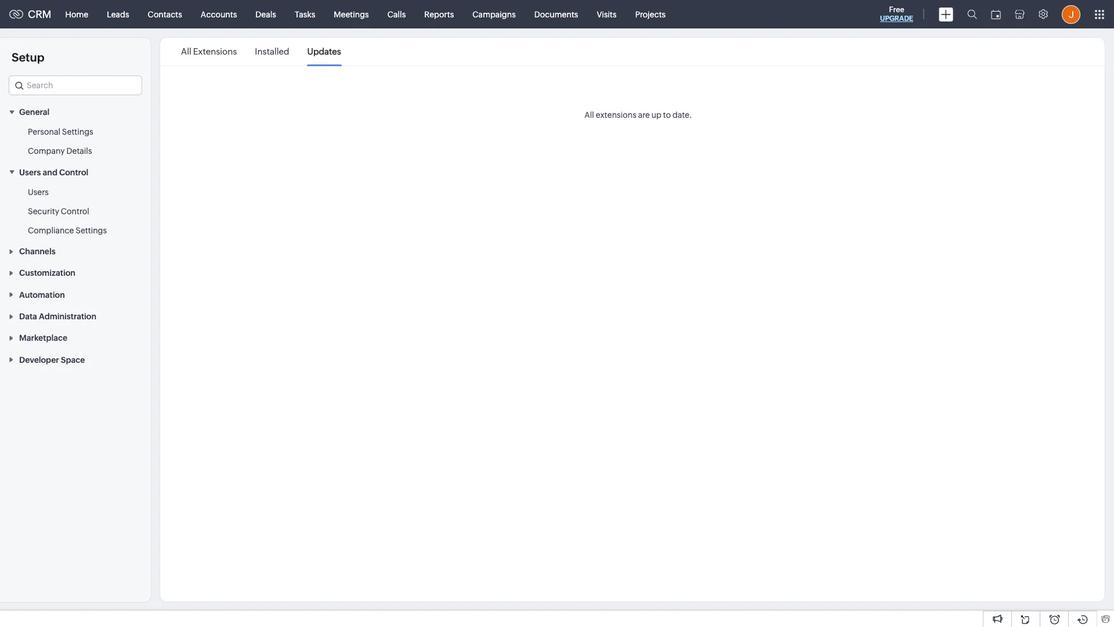 Task type: locate. For each thing, give the bounding box(es) containing it.
1 vertical spatial users
[[28, 187, 49, 197]]

home
[[65, 10, 88, 19]]

security control
[[28, 207, 89, 216]]

calls
[[388, 10, 406, 19]]

visits
[[597, 10, 617, 19]]

users inside 'dropdown button'
[[19, 168, 41, 177]]

automation button
[[0, 284, 151, 305]]

meetings
[[334, 10, 369, 19]]

administration
[[39, 312, 96, 321]]

personal settings link
[[28, 126, 93, 138]]

all extensions
[[181, 46, 237, 56]]

projects link
[[626, 0, 676, 28]]

up
[[652, 110, 662, 120]]

0 vertical spatial all
[[181, 46, 191, 56]]

marketplace
[[19, 334, 67, 343]]

settings
[[62, 127, 93, 137], [76, 226, 107, 235]]

0 horizontal spatial all
[[181, 46, 191, 56]]

campaigns link
[[464, 0, 525, 28]]

data administration
[[19, 312, 96, 321]]

space
[[61, 355, 85, 365]]

security control link
[[28, 205, 89, 217]]

leads link
[[98, 0, 139, 28]]

setup
[[12, 51, 44, 64]]

installed link
[[255, 38, 290, 65]]

installed
[[255, 46, 290, 56]]

users inside region
[[28, 187, 49, 197]]

projects
[[636, 10, 666, 19]]

marketplace button
[[0, 327, 151, 349]]

all inside "link"
[[181, 46, 191, 56]]

settings inside the compliance settings link
[[76, 226, 107, 235]]

settings up channels dropdown button
[[76, 226, 107, 235]]

company details link
[[28, 145, 92, 157]]

1 vertical spatial settings
[[76, 226, 107, 235]]

tasks link
[[286, 0, 325, 28]]

to
[[664, 110, 671, 120]]

None field
[[9, 75, 142, 95]]

users and control region
[[0, 183, 151, 240]]

Search text field
[[9, 76, 142, 95]]

all
[[181, 46, 191, 56], [585, 110, 595, 120]]

upgrade
[[881, 15, 914, 23]]

1 horizontal spatial all
[[585, 110, 595, 120]]

channels button
[[0, 240, 151, 262]]

control up the compliance settings link
[[61, 207, 89, 216]]

company
[[28, 147, 65, 156]]

documents
[[535, 10, 579, 19]]

0 vertical spatial control
[[59, 168, 88, 177]]

customization button
[[0, 262, 151, 284]]

are
[[639, 110, 650, 120]]

users
[[19, 168, 41, 177], [28, 187, 49, 197]]

reports
[[425, 10, 454, 19]]

0 vertical spatial settings
[[62, 127, 93, 137]]

compliance
[[28, 226, 74, 235]]

updates
[[308, 46, 341, 56]]

settings inside personal settings link
[[62, 127, 93, 137]]

all for all extensions
[[181, 46, 191, 56]]

details
[[66, 147, 92, 156]]

0 vertical spatial users
[[19, 168, 41, 177]]

channels
[[19, 247, 56, 256]]

contacts
[[148, 10, 182, 19]]

calls link
[[378, 0, 415, 28]]

extensions
[[596, 110, 637, 120]]

users left and
[[19, 168, 41, 177]]

developer space button
[[0, 349, 151, 370]]

users up the 'security' at the left top of page
[[28, 187, 49, 197]]

deals
[[256, 10, 276, 19]]

free
[[890, 5, 905, 14]]

compliance settings link
[[28, 225, 107, 236]]

settings up details
[[62, 127, 93, 137]]

create menu element
[[933, 0, 961, 28]]

control inside 'link'
[[61, 207, 89, 216]]

control down details
[[59, 168, 88, 177]]

personal settings
[[28, 127, 93, 137]]

control
[[59, 168, 88, 177], [61, 207, 89, 216]]

1 vertical spatial all
[[585, 110, 595, 120]]

customization
[[19, 269, 75, 278]]

1 vertical spatial control
[[61, 207, 89, 216]]



Task type: vqa. For each thing, say whether or not it's contained in the screenshot.
Reports
yes



Task type: describe. For each thing, give the bounding box(es) containing it.
automation
[[19, 290, 65, 299]]

control inside 'dropdown button'
[[59, 168, 88, 177]]

date.
[[673, 110, 693, 120]]

leads
[[107, 10, 129, 19]]

general
[[19, 108, 50, 117]]

visits link
[[588, 0, 626, 28]]

create menu image
[[940, 7, 954, 21]]

crm link
[[9, 8, 51, 20]]

company details
[[28, 147, 92, 156]]

profile image
[[1063, 5, 1081, 24]]

contacts link
[[139, 0, 192, 28]]

settings for personal settings
[[62, 127, 93, 137]]

home link
[[56, 0, 98, 28]]

general region
[[0, 123, 151, 161]]

data administration button
[[0, 305, 151, 327]]

and
[[43, 168, 57, 177]]

free upgrade
[[881, 5, 914, 23]]

extensions
[[193, 46, 237, 56]]

all for all extensions are up to date.
[[585, 110, 595, 120]]

all extensions are up to date.
[[585, 110, 693, 120]]

reports link
[[415, 0, 464, 28]]

compliance settings
[[28, 226, 107, 235]]

settings for compliance settings
[[76, 226, 107, 235]]

users for users
[[28, 187, 49, 197]]

all extensions link
[[181, 38, 237, 65]]

documents link
[[525, 0, 588, 28]]

deals link
[[246, 0, 286, 28]]

users and control
[[19, 168, 88, 177]]

data
[[19, 312, 37, 321]]

developer
[[19, 355, 59, 365]]

calendar image
[[992, 10, 1002, 19]]

campaigns
[[473, 10, 516, 19]]

search element
[[961, 0, 985, 28]]

tasks
[[295, 10, 316, 19]]

users link
[[28, 186, 49, 198]]

accounts
[[201, 10, 237, 19]]

accounts link
[[192, 0, 246, 28]]

general button
[[0, 101, 151, 123]]

personal
[[28, 127, 60, 137]]

users and control button
[[0, 161, 151, 183]]

developer space
[[19, 355, 85, 365]]

security
[[28, 207, 59, 216]]

profile element
[[1056, 0, 1088, 28]]

search image
[[968, 9, 978, 19]]

crm
[[28, 8, 51, 20]]

updates link
[[308, 38, 341, 65]]

meetings link
[[325, 0, 378, 28]]

users for users and control
[[19, 168, 41, 177]]



